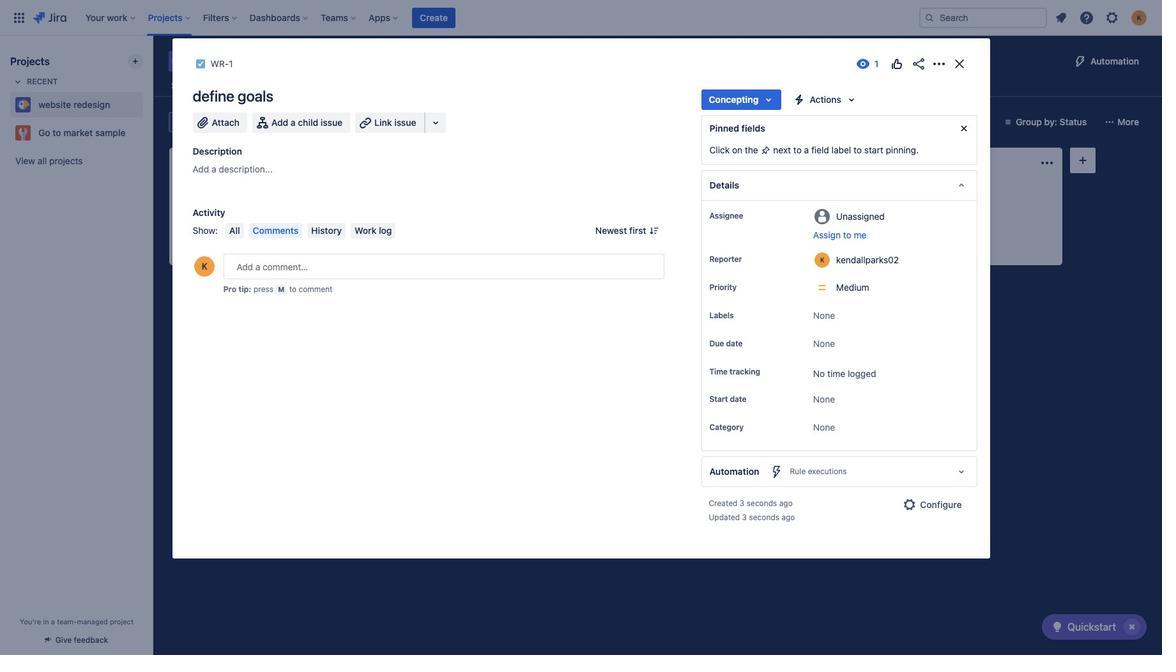 Task type: vqa. For each thing, say whether or not it's contained in the screenshot.
Collapse sidebar image
no



Task type: locate. For each thing, give the bounding box(es) containing it.
redesign up go to market sample
[[73, 99, 110, 110]]

0 horizontal spatial wr-
[[211, 58, 229, 69]]

actions
[[810, 94, 842, 105]]

0 vertical spatial 1
[[229, 58, 233, 69]]

work log button
[[351, 223, 396, 238]]

2 0 from the left
[[766, 157, 772, 168]]

settings
[[809, 80, 843, 91]]

0 vertical spatial wr-1
[[211, 58, 233, 69]]

create inside primary 'element'
[[420, 12, 448, 23]]

1 vertical spatial date
[[730, 395, 747, 404]]

to inside "button"
[[843, 229, 852, 240]]

1 vertical spatial add
[[193, 164, 209, 174]]

ago
[[779, 499, 793, 508], [782, 513, 795, 522]]

close image
[[952, 56, 967, 72]]

0 horizontal spatial link
[[375, 117, 392, 128]]

2 horizontal spatial create
[[734, 188, 762, 199]]

0 vertical spatial date
[[726, 339, 743, 348]]

3 right created
[[740, 499, 745, 508]]

1 issue from the left
[[321, 117, 343, 128]]

wr- right task image
[[376, 218, 392, 227]]

automation right automation icon at right top
[[1091, 56, 1139, 66]]

create
[[420, 12, 448, 23], [734, 188, 762, 199], [373, 247, 401, 258]]

me
[[854, 229, 867, 240]]

reporter
[[710, 254, 742, 264]]

website redesign
[[194, 52, 310, 70], [38, 99, 110, 110]]

website up define
[[194, 52, 247, 70]]

1 vertical spatial create
[[734, 188, 762, 199]]

collapse recent projects image
[[10, 74, 26, 89]]

2 issue from the left
[[394, 117, 416, 128]]

jira image
[[33, 10, 66, 25], [33, 10, 66, 25]]

date right start
[[730, 395, 747, 404]]

go to market sample link
[[10, 120, 138, 146]]

1 vertical spatial create button
[[713, 183, 879, 204]]

1 horizontal spatial wr-1
[[376, 218, 396, 227]]

feedback
[[74, 635, 108, 645]]

tab list
[[161, 74, 854, 97]]

1 vertical spatial wr-1
[[376, 218, 396, 227]]

0 right launch
[[945, 157, 951, 168]]

0 vertical spatial wr-
[[211, 58, 229, 69]]

0 right testing
[[766, 157, 772, 168]]

0 for launch 0
[[945, 157, 951, 168]]

0 vertical spatial create button
[[412, 7, 456, 28]]

1 horizontal spatial website
[[194, 52, 247, 70]]

actions image
[[931, 56, 947, 72]]

quickstart
[[1068, 621, 1116, 633]]

do
[[200, 158, 211, 167]]

goals
[[238, 87, 273, 105]]

3 right updated
[[742, 513, 747, 522]]

none
[[813, 310, 835, 321], [813, 338, 835, 349], [813, 394, 835, 405], [813, 422, 835, 433]]

tab
[[224, 74, 254, 97]]

add a child issue
[[272, 117, 343, 128]]

link issue button
[[355, 112, 425, 133]]

hide message image
[[956, 121, 972, 136]]

go to market sample
[[38, 127, 126, 138]]

1 inside define goals dialog
[[229, 58, 233, 69]]

link
[[375, 117, 392, 128], [552, 247, 569, 258]]

add down description
[[193, 164, 209, 174]]

a left child
[[291, 117, 296, 128]]

wr- inside define goals dialog
[[211, 58, 229, 69]]

website down recent
[[38, 99, 71, 110]]

create column image
[[1076, 153, 1091, 168]]

link right "add people" icon on the top left
[[375, 117, 392, 128]]

redesign
[[251, 52, 310, 70], [73, 99, 110, 110]]

menu bar inside define goals dialog
[[223, 223, 398, 238]]

automation inside define goals dialog
[[710, 466, 760, 477]]

1 vertical spatial redesign
[[73, 99, 110, 110]]

add a child issue button
[[252, 112, 350, 133]]

3 0 from the left
[[945, 157, 951, 168]]

all
[[38, 155, 47, 166]]

none up no
[[813, 338, 835, 349]]

primary element
[[8, 0, 909, 35]]

start
[[710, 395, 728, 404]]

create button inside primary 'element'
[[412, 7, 456, 28]]

check image
[[1050, 619, 1065, 635]]

2 horizontal spatial 0
[[945, 157, 951, 168]]

child
[[298, 117, 318, 128]]

wr-1 right task icon
[[211, 58, 233, 69]]

to left me
[[843, 229, 852, 240]]

none down 'more information about this user' image
[[813, 310, 835, 321]]

wr- for wr-1 "link" within the define goals dialog
[[211, 58, 229, 69]]

0 horizontal spatial issue
[[321, 117, 343, 128]]

issue inside button
[[321, 117, 343, 128]]

comment
[[299, 284, 333, 294]]

time
[[710, 367, 728, 376]]

wr-1 inside define goals dialog
[[211, 58, 233, 69]]

concepting
[[709, 94, 759, 105]]

menu bar containing all
[[223, 223, 398, 238]]

0 horizontal spatial wr-1
[[211, 58, 233, 69]]

on
[[732, 144, 743, 155]]

seconds right created
[[747, 499, 777, 508]]

1 vertical spatial 3
[[742, 513, 747, 522]]

task image
[[360, 217, 371, 228]]

priority pin to top. only you can see pinned fields. image
[[739, 282, 750, 293]]

1 horizontal spatial add
[[272, 117, 288, 128]]

0 horizontal spatial redesign
[[73, 99, 110, 110]]

projects
[[49, 155, 83, 166]]

add inside button
[[272, 117, 288, 128]]

wr-1 link right task image
[[376, 217, 396, 228]]

0 vertical spatial link
[[375, 117, 392, 128]]

medium
[[836, 282, 870, 293]]

add for add a description...
[[193, 164, 209, 174]]

0 horizontal spatial add
[[193, 164, 209, 174]]

wr-
[[211, 58, 229, 69], [376, 218, 392, 227]]

1 horizontal spatial 1
[[392, 218, 396, 227]]

1 right log
[[392, 218, 396, 227]]

a inside button
[[291, 117, 296, 128]]

give
[[55, 635, 72, 645]]

0 horizontal spatial 1
[[229, 58, 233, 69]]

1 0 from the left
[[216, 157, 222, 168]]

menu bar
[[223, 223, 398, 238]]

details element
[[701, 170, 977, 201]]

to right go
[[53, 127, 61, 138]]

1 vertical spatial link
[[552, 247, 569, 258]]

automation up created
[[710, 466, 760, 477]]

website redesign up "market"
[[38, 99, 110, 110]]

logged
[[848, 368, 877, 379]]

2 vertical spatial create
[[373, 247, 401, 258]]

assign to me
[[813, 229, 867, 240]]

field
[[812, 144, 829, 155]]

0 vertical spatial create
[[420, 12, 448, 23]]

wr-1 right task image
[[376, 218, 396, 227]]

1 vertical spatial automation
[[710, 466, 760, 477]]

1 horizontal spatial wr-
[[376, 218, 392, 227]]

view all projects
[[15, 155, 83, 166]]

1 vertical spatial wr-
[[376, 218, 392, 227]]

1 horizontal spatial redesign
[[251, 52, 310, 70]]

history button
[[308, 223, 346, 238]]

define goals
[[193, 87, 273, 105]]

priority
[[710, 282, 737, 292]]

testing
[[729, 158, 761, 167]]

0 down description
[[216, 157, 222, 168]]

newest first
[[596, 225, 646, 236]]

0 horizontal spatial 0
[[216, 157, 222, 168]]

0 vertical spatial website redesign
[[194, 52, 310, 70]]

add
[[272, 117, 288, 128], [193, 164, 209, 174]]

tip:
[[238, 284, 251, 294]]

start date
[[710, 395, 747, 404]]

category
[[710, 423, 744, 432]]

link confluence page image
[[529, 245, 544, 261], [529, 245, 544, 261]]

0 vertical spatial redesign
[[251, 52, 310, 70]]

copy link to issue image
[[231, 58, 241, 68]]

add left child
[[272, 117, 288, 128]]

date left due date pin to top. only you can see pinned fields. image
[[726, 339, 743, 348]]

0 horizontal spatial create
[[373, 247, 401, 258]]

wr-1 link right task icon
[[211, 56, 233, 72]]

wr- left copy link to issue image
[[211, 58, 229, 69]]

a right 'in'
[[51, 617, 55, 626]]

issue
[[321, 117, 343, 128], [394, 117, 416, 128]]

1 vertical spatial 1
[[392, 218, 396, 227]]

issue left link web pages and more image
[[394, 117, 416, 128]]

managed
[[77, 617, 108, 626]]

no
[[813, 368, 825, 379]]

task image
[[195, 59, 205, 69]]

description
[[193, 146, 242, 157]]

1 horizontal spatial link
[[552, 247, 569, 258]]

to
[[53, 127, 61, 138], [794, 144, 802, 155], [854, 144, 862, 155], [843, 229, 852, 240], [289, 284, 297, 294]]

0 horizontal spatial automation
[[710, 466, 760, 477]]

seconds right updated
[[749, 513, 780, 522]]

give feedback
[[55, 635, 108, 645]]

m
[[278, 285, 285, 293]]

date
[[726, 339, 743, 348], [730, 395, 747, 404]]

0 vertical spatial automation
[[1091, 56, 1139, 66]]

a left field
[[804, 144, 809, 155]]

pro tip: press m to comment
[[223, 284, 333, 294]]

1 horizontal spatial issue
[[394, 117, 416, 128]]

wr-1
[[211, 58, 233, 69], [376, 218, 396, 227]]

none down no
[[813, 394, 835, 405]]

date for start date
[[730, 395, 747, 404]]

search image
[[925, 12, 935, 23]]

add for add a child issue
[[272, 117, 288, 128]]

0 vertical spatial add
[[272, 117, 288, 128]]

to do 0
[[189, 157, 222, 168]]

to right "next"
[[794, 144, 802, 155]]

redesign up goals
[[251, 52, 310, 70]]

link inside actions 'group'
[[552, 247, 569, 258]]

1 right task icon
[[229, 58, 233, 69]]

website redesign up goals
[[194, 52, 310, 70]]

0 horizontal spatial wr-1 link
[[211, 56, 233, 72]]

4 none from the top
[[813, 422, 835, 433]]

0 horizontal spatial website
[[38, 99, 71, 110]]

automation inside button
[[1091, 56, 1139, 66]]

1 horizontal spatial wr-1 link
[[376, 217, 396, 228]]

0 vertical spatial seconds
[[747, 499, 777, 508]]

link up delete
[[552, 247, 569, 258]]

issue right child
[[321, 117, 343, 128]]

work
[[355, 225, 377, 236]]

1 vertical spatial wr-1 link
[[376, 217, 396, 228]]

actions button
[[787, 89, 865, 110]]

sample
[[95, 127, 126, 138]]

view all projects link
[[10, 150, 143, 173]]

log
[[379, 225, 392, 236]]

1 horizontal spatial create
[[420, 12, 448, 23]]

1 vertical spatial website redesign
[[38, 99, 110, 110]]

rule
[[790, 467, 806, 476]]

tracking
[[730, 367, 760, 376]]

none up executions
[[813, 422, 835, 433]]

Search field
[[920, 7, 1047, 28]]

1 horizontal spatial automation
[[1091, 56, 1139, 66]]

0 vertical spatial wr-1 link
[[211, 56, 233, 72]]

1 vertical spatial website
[[38, 99, 71, 110]]

link inside define goals dialog
[[375, 117, 392, 128]]

1 horizontal spatial 0
[[766, 157, 772, 168]]

to right m
[[289, 284, 297, 294]]

wr-1 link
[[211, 56, 233, 72], [376, 217, 396, 228]]

assign
[[813, 229, 841, 240]]

click on the
[[710, 144, 761, 155]]

wr- for bottommost wr-1 "link"
[[376, 218, 392, 227]]



Task type: describe. For each thing, give the bounding box(es) containing it.
concepting button
[[701, 89, 782, 110]]

updated
[[709, 513, 740, 522]]

wr-1 for wr-1 "link" within the define goals dialog
[[211, 58, 233, 69]]

first
[[630, 225, 646, 236]]

fields
[[742, 123, 766, 134]]

project settings
[[777, 80, 843, 91]]

pinned
[[710, 123, 739, 134]]

show:
[[193, 225, 218, 236]]

0 vertical spatial website
[[194, 52, 247, 70]]

1 horizontal spatial website redesign
[[194, 52, 310, 70]]

attach
[[212, 117, 240, 128]]

rule executions
[[790, 467, 847, 476]]

label
[[832, 144, 851, 155]]

reporter pin to top. only you can see pinned fields. image
[[745, 254, 755, 265]]

labels
[[710, 311, 734, 320]]

date for due date
[[726, 339, 743, 348]]

actions group
[[519, 188, 652, 295]]

configure link
[[898, 495, 970, 515]]

summary
[[171, 80, 211, 91]]

1 vertical spatial seconds
[[749, 513, 780, 522]]

1 vertical spatial ago
[[782, 513, 795, 522]]

time tracking pin to top. only you can see pinned fields. image
[[763, 367, 773, 377]]

give feedback button
[[38, 629, 116, 651]]

activity
[[193, 207, 225, 218]]

redesign inside "website redesign" link
[[73, 99, 110, 110]]

project settings link
[[774, 74, 846, 97]]

page
[[621, 247, 642, 258]]

link issue
[[375, 117, 416, 128]]

delete
[[552, 273, 579, 284]]

automation element
[[701, 457, 977, 487]]

to
[[189, 158, 199, 167]]

assignee
[[710, 211, 744, 220]]

link for link confluence page
[[552, 247, 569, 258]]

to for market
[[53, 127, 61, 138]]

market
[[63, 127, 93, 138]]

created 3 seconds ago updated 3 seconds ago
[[709, 499, 795, 522]]

due date
[[710, 339, 743, 348]]

due date pin to top. only you can see pinned fields. image
[[745, 339, 756, 349]]

comments button
[[249, 223, 302, 238]]

add a description...
[[193, 164, 273, 174]]

project
[[777, 80, 807, 91]]

press
[[254, 284, 273, 294]]

quickstart button
[[1042, 614, 1147, 640]]

launch
[[909, 158, 940, 167]]

wr-1 link inside define goals dialog
[[211, 56, 233, 72]]

0 vertical spatial ago
[[779, 499, 793, 508]]

create for create button to the middle
[[734, 188, 762, 199]]

work log
[[355, 225, 392, 236]]

time
[[828, 368, 846, 379]]

newest first button
[[588, 223, 664, 238]]

pinning.
[[886, 144, 919, 155]]

create banner
[[0, 0, 1162, 36]]

dismiss quickstart image
[[1122, 617, 1143, 637]]

comments
[[253, 225, 299, 236]]

Search board text field
[[170, 113, 267, 131]]

a right do
[[212, 164, 216, 174]]

pro
[[223, 284, 237, 294]]

automation image
[[1073, 54, 1088, 69]]

issue inside button
[[394, 117, 416, 128]]

0 vertical spatial 3
[[740, 499, 745, 508]]

you're
[[20, 617, 41, 626]]

wr-1 for bottommost wr-1 "link"
[[376, 218, 396, 227]]

link confluence page
[[552, 247, 642, 258]]

to left start
[[854, 144, 862, 155]]

0 for testing 0
[[766, 157, 772, 168]]

to for me
[[843, 229, 852, 240]]

add people image
[[328, 114, 344, 130]]

2 vertical spatial create button
[[353, 242, 519, 263]]

due
[[710, 339, 724, 348]]

1 none from the top
[[813, 310, 835, 321]]

vote options: no one has voted for this issue yet. image
[[889, 56, 905, 72]]

3 none from the top
[[813, 394, 835, 405]]

start
[[865, 144, 884, 155]]

launch 0
[[909, 157, 951, 168]]

define goals dialog
[[172, 38, 990, 559]]

you're in a team-managed project
[[20, 617, 134, 626]]

link web pages and more image
[[428, 115, 443, 130]]

unassigned
[[836, 211, 885, 221]]

link for link issue
[[375, 117, 392, 128]]

create for the bottom create button
[[373, 247, 401, 258]]

newest
[[596, 225, 627, 236]]

click
[[710, 144, 730, 155]]

testing 0
[[729, 157, 772, 168]]

more information about this user image
[[815, 252, 830, 268]]

0 horizontal spatial website redesign
[[38, 99, 110, 110]]

project
[[110, 617, 134, 626]]

view
[[15, 155, 35, 166]]

Add a comment… field
[[223, 254, 664, 279]]

in
[[43, 617, 49, 626]]

history
[[311, 225, 342, 236]]

automation button
[[1068, 51, 1147, 72]]

the
[[745, 144, 758, 155]]

define
[[193, 87, 234, 105]]

next to a field label to start pinning.
[[771, 144, 919, 155]]

all button
[[226, 223, 244, 238]]

delete button
[[519, 266, 652, 291]]

to for a
[[794, 144, 802, 155]]

tab list containing summary
[[161, 74, 854, 97]]

description...
[[219, 164, 273, 174]]

delete image
[[529, 271, 544, 286]]

created
[[709, 499, 738, 508]]

2 none from the top
[[813, 338, 835, 349]]

team-
[[57, 617, 77, 626]]

confluence
[[572, 247, 619, 258]]

projects
[[10, 56, 50, 67]]

pinned fields
[[710, 123, 766, 134]]

all
[[229, 225, 240, 236]]

link confluence page button
[[519, 240, 652, 266]]

summary link
[[169, 74, 214, 97]]

go
[[38, 127, 50, 138]]

attach button
[[193, 112, 247, 133]]

executions
[[808, 467, 847, 476]]



